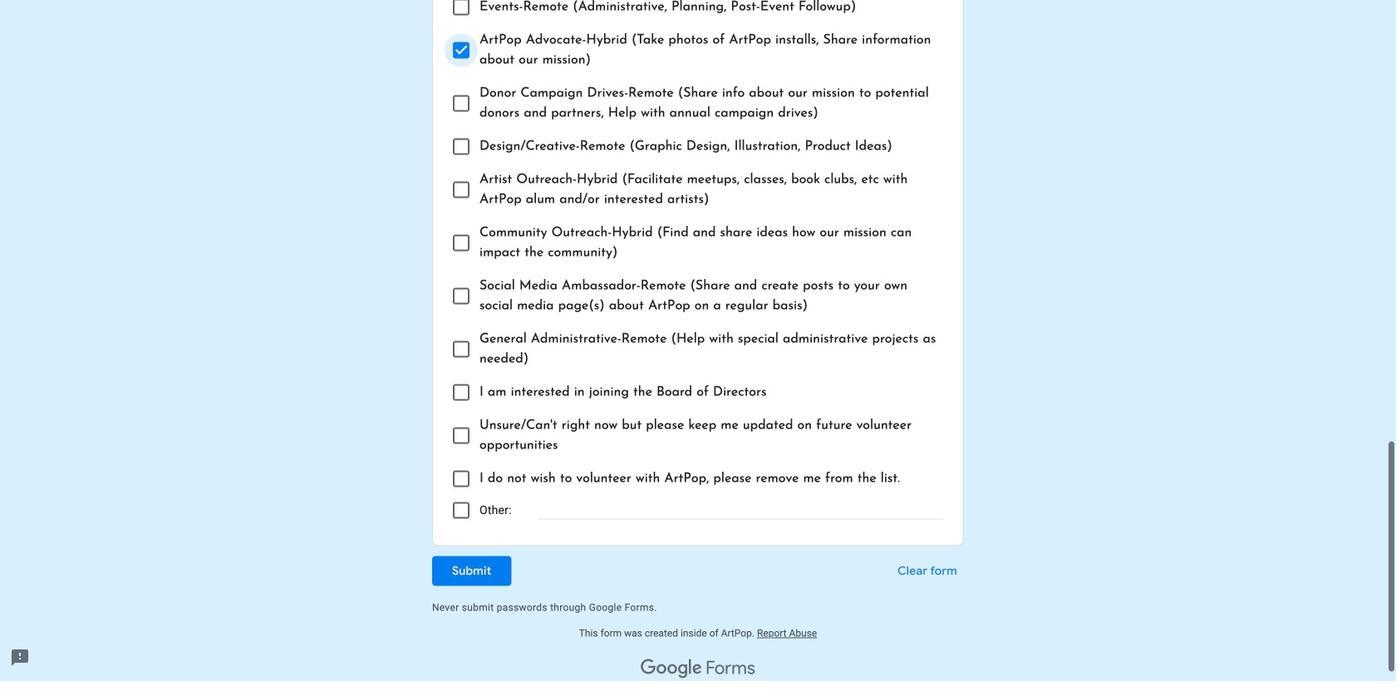 Task type: describe. For each thing, give the bounding box(es) containing it.
ArtPop Advocate-Hybrid (Take photos of ArtPop installs, Share information about our mission) checkbox
[[453, 42, 470, 59]]

other: image
[[455, 504, 468, 518]]

Events-Remote (Administrative, Planning, Post-Event Followup) checkbox
[[453, 0, 470, 16]]

google image
[[641, 660, 703, 680]]

artist outreach-hybrid (facilitate meetups, classes, book clubs, etc with artpop alum and/or interested artists) image
[[455, 184, 468, 197]]

artpop advocate-hybrid (take photos of artpop installs, share information about our mission) image
[[453, 42, 470, 59]]

Donor Campaign Drives-Remote (Share info about our mission to potential donors and partners, Help with annual campaign drives) checkbox
[[453, 95, 470, 112]]

donor campaign drives-remote (share info about our mission to potential donors and partners, help with annual campaign drives) image
[[455, 97, 468, 110]]

social media ambassador-remote (share and create posts to your own social media page(s) about artpop on a regular basis) image
[[455, 290, 468, 303]]

events-remote (administrative, planning, post-event followup) image
[[455, 1, 468, 14]]

general administrative-remote (help with special administrative projects as needed) image
[[455, 343, 468, 356]]

i am interested in joining the board of directors image
[[455, 386, 468, 400]]

Artist Outreach-Hybrid (Facilitate meetups, classes, book clubs, etc with ArtPop alum and/or interested artists) checkbox
[[453, 182, 470, 198]]

Community Outreach-Hybrid (Find and share ideas how our mission can impact the community) checkbox
[[453, 235, 470, 252]]

I am interested in joining the Board of Directors checkbox
[[453, 385, 470, 401]]

Unsure/Can't right now but please keep me updated on future volunteer opportunities checkbox
[[453, 428, 470, 445]]



Task type: vqa. For each thing, say whether or not it's contained in the screenshot.
Recolor group
no



Task type: locate. For each thing, give the bounding box(es) containing it.
design/creative-remote (graphic design, illustration, product ideas) image
[[455, 140, 468, 154]]

Design/Creative-Remote (Graphic Design, Illustration, Product Ideas) checkbox
[[453, 139, 470, 155]]

I do not wish to volunteer with ArtPop, please remove me from the list. checkbox
[[453, 471, 470, 488]]

list
[[453, 0, 944, 526]]

i do not wish to volunteer with artpop, please remove me from the list. image
[[455, 473, 468, 486]]

unsure/can't right now but please keep me updated on future volunteer opportunities image
[[455, 430, 468, 443]]

General Administrative-Remote (Help with special administrative projects as needed) checkbox
[[453, 341, 470, 358]]

Social Media Ambassador-Remote (Share and create posts to your own social media page(s) about ArtPop on a regular basis) checkbox
[[453, 288, 470, 305]]

report a problem to google image
[[10, 648, 30, 668]]

Other: checkbox
[[453, 503, 470, 519]]

community outreach-hybrid (find and share ideas how our mission can impact the community) image
[[455, 237, 468, 250]]



